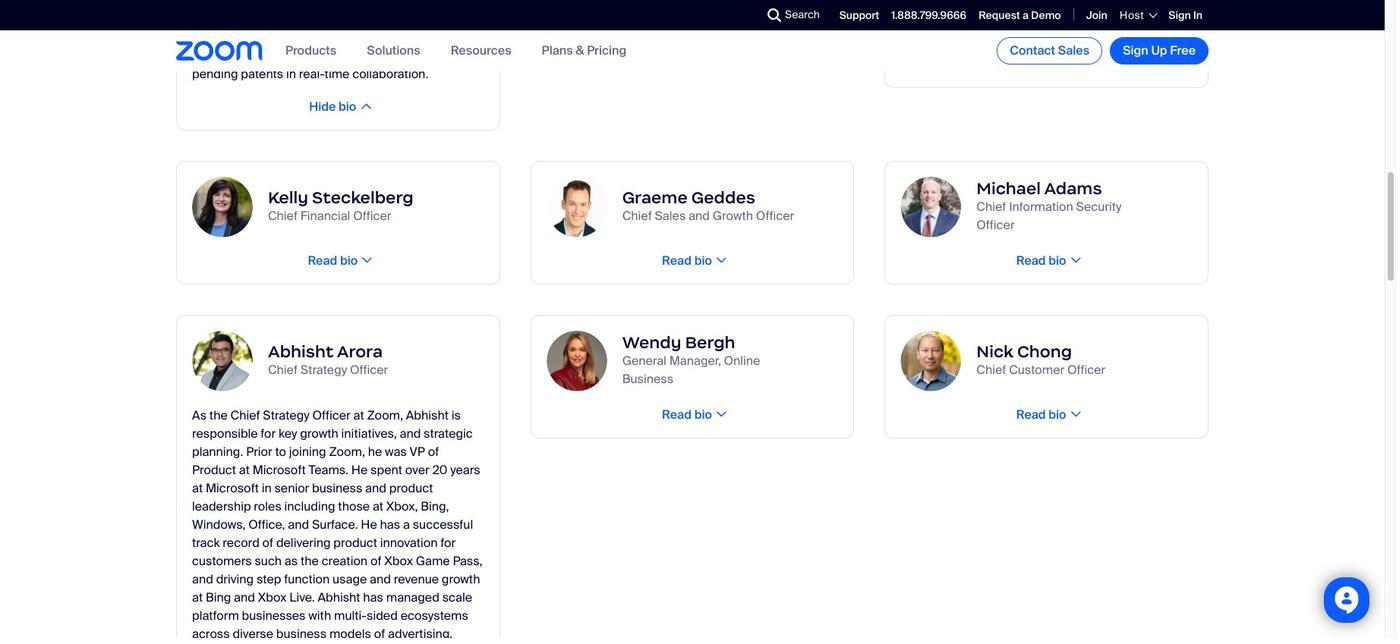 Task type: vqa. For each thing, say whether or not it's contained in the screenshot.


Task type: locate. For each thing, give the bounding box(es) containing it.
1 horizontal spatial hide
[[1018, 56, 1044, 72]]

read bio for adams
[[1016, 253, 1066, 269]]

xbox down innovation
[[384, 553, 413, 569]]

in inside eric is a named inventor on 11 issued and 20 pending patents in real-time collaboration.
[[286, 66, 296, 82]]

hide bio down demo
[[1018, 56, 1065, 72]]

0 horizontal spatial hide bio button
[[305, 99, 372, 115]]

read for michael
[[1016, 253, 1046, 269]]

1 horizontal spatial in
[[286, 66, 296, 82]]

0 vertical spatial sales
[[1058, 43, 1090, 58]]

1 horizontal spatial for
[[441, 535, 456, 551]]

and
[[397, 48, 418, 64], [689, 208, 710, 224], [400, 426, 421, 442], [365, 481, 386, 496], [288, 517, 309, 533], [192, 572, 213, 588], [370, 572, 391, 588], [234, 590, 255, 606]]

the right as
[[209, 408, 228, 424]]

zoom logo image
[[176, 41, 263, 61]]

0 vertical spatial xbox
[[384, 553, 413, 569]]

zoom, up initiatives,
[[367, 408, 403, 424]]

read bio button for geddes
[[657, 253, 727, 269]]

xbox up businesses
[[258, 590, 287, 606]]

bio down demo
[[1047, 56, 1065, 72]]

sign in
[[1169, 8, 1203, 22]]

growth up joining
[[300, 426, 338, 442]]

hide bio button down demo
[[1013, 56, 1080, 72]]

0 vertical spatial hide
[[1018, 56, 1044, 72]]

chief for kelly steckelberg
[[268, 208, 298, 224]]

has up sided
[[363, 590, 383, 606]]

1 horizontal spatial the
[[301, 553, 319, 569]]

business
[[622, 371, 673, 387]]

to
[[275, 444, 286, 460]]

hide bio
[[1018, 56, 1065, 72], [309, 99, 356, 115]]

strategy for the
[[263, 408, 310, 424]]

1 horizontal spatial hide bio button
[[1013, 56, 1080, 72]]

officer inside "abhisht arora chief strategy officer"
[[350, 362, 388, 378]]

is inside eric is a named inventor on 11 issued and 20 pending patents in real-time collaboration.
[[216, 48, 226, 64]]

read bio button for adams
[[1012, 253, 1081, 269]]

officer inside nick chong chief customer officer
[[1067, 362, 1105, 378]]

bio down financial
[[340, 253, 358, 269]]

abhisht inside "abhisht arora chief strategy officer"
[[268, 342, 334, 362]]

read bio down financial
[[308, 253, 358, 269]]

michael adams chief information security officer
[[977, 178, 1122, 233]]

eric is a named inventor on 11 issued and 20 pending patents in real-time collaboration.
[[192, 48, 436, 82]]

read bio button for chong
[[1012, 407, 1081, 423]]

a
[[1023, 8, 1029, 22], [228, 48, 235, 64], [403, 517, 410, 533]]

read down customer
[[1016, 407, 1046, 423]]

of
[[428, 444, 439, 460], [262, 535, 273, 551], [370, 553, 381, 569], [374, 626, 385, 638]]

sign
[[1169, 8, 1191, 22], [1123, 43, 1148, 58]]

0 vertical spatial a
[[1023, 8, 1029, 22]]

0 horizontal spatial in
[[262, 481, 272, 496]]

0 vertical spatial in
[[286, 66, 296, 82]]

chief inside 'kelly steckelberg chief financial officer'
[[268, 208, 298, 224]]

0 horizontal spatial sign
[[1123, 43, 1148, 58]]

information
[[1009, 199, 1073, 215]]

1 vertical spatial abhisht
[[406, 408, 449, 424]]

read bio for bergh
[[662, 407, 712, 423]]

hide down real-
[[309, 99, 336, 115]]

0 vertical spatial zoom,
[[367, 408, 403, 424]]

a up pending
[[228, 48, 235, 64]]

contact
[[1010, 43, 1055, 58]]

business down with
[[276, 626, 327, 638]]

1 horizontal spatial sign
[[1169, 8, 1191, 22]]

abhisht down usage
[[318, 590, 360, 606]]

geddes
[[691, 188, 755, 208]]

revenue
[[394, 572, 439, 588]]

0 vertical spatial sign
[[1169, 8, 1191, 22]]

0 vertical spatial 20
[[421, 48, 436, 64]]

solutions button
[[367, 43, 420, 59]]

the up function
[[301, 553, 319, 569]]

read for kelly
[[308, 253, 337, 269]]

those
[[338, 499, 370, 515]]

businesses
[[242, 608, 306, 624]]

sign left the in
[[1169, 8, 1191, 22]]

at down product
[[192, 481, 203, 496]]

officer for the
[[312, 408, 351, 424]]

hide
[[1018, 56, 1044, 72], [309, 99, 336, 115]]

0 vertical spatial growth
[[300, 426, 338, 442]]

read bio button down 'information' at right
[[1012, 253, 1081, 269]]

chief inside nick chong chief customer officer
[[977, 362, 1006, 378]]

security
[[1076, 199, 1122, 215]]

microsoft down to
[[253, 462, 306, 478]]

1 horizontal spatial is
[[451, 408, 461, 424]]

product
[[389, 481, 433, 496], [334, 535, 377, 551]]

bio down michael adams chief information security officer
[[1049, 253, 1066, 269]]

0 horizontal spatial hide
[[309, 99, 336, 115]]

read bio down graeme geddes chief sales and growth officer
[[662, 253, 712, 269]]

1 vertical spatial sales
[[655, 208, 686, 224]]

officer inside michael adams chief information security officer
[[977, 217, 1015, 233]]

chief left 'information' at right
[[977, 199, 1006, 215]]

1 vertical spatial 20
[[432, 462, 447, 478]]

and up collaboration.
[[397, 48, 418, 64]]

chief inside graeme geddes chief sales and growth officer
[[622, 208, 652, 224]]

0 horizontal spatial is
[[216, 48, 226, 64]]

1 vertical spatial strategy
[[263, 408, 310, 424]]

driving
[[216, 572, 254, 588]]

bio down manager,
[[694, 407, 712, 423]]

planning.
[[192, 444, 243, 460]]

microsoft up leadership at the left bottom of the page
[[206, 481, 259, 496]]

1 vertical spatial hide
[[309, 99, 336, 115]]

read bio button down graeme geddes chief sales and growth officer
[[657, 253, 727, 269]]

a up innovation
[[403, 517, 410, 533]]

abhisht
[[268, 342, 334, 362], [406, 408, 449, 424], [318, 590, 360, 606]]

officer inside 'kelly steckelberg chief financial officer'
[[353, 208, 391, 224]]

leadership
[[192, 499, 251, 515]]

1 horizontal spatial product
[[389, 481, 433, 496]]

and down spent
[[365, 481, 386, 496]]

support
[[839, 8, 879, 22]]

named
[[238, 48, 277, 64]]

officer inside as the chief strategy officer at zoom, abhisht is responsible for key growth initiatives, and strategic planning. prior to joining zoom, he was vp of product at microsoft teams. he spent over 20 years at microsoft in senior business and product leadership roles including those at xbox, bing, windows, office, and surface. he has a successful track record of delivering product innovation for customers such as the creation of xbox game pass, and driving step function usage and revenue growth at bing and xbox live. abhisht has managed scale platform businesses with multi-sided ecosystems across diverse business models of
[[312, 408, 351, 424]]

0 horizontal spatial xbox
[[258, 590, 287, 606]]

chief inside michael adams chief information security officer
[[977, 199, 1006, 215]]

sales left geddes
[[655, 208, 686, 224]]

request
[[979, 8, 1020, 22]]

0 vertical spatial abhisht
[[268, 342, 334, 362]]

has down xbox, in the bottom of the page
[[380, 517, 400, 533]]

1 horizontal spatial hide bio
[[1018, 56, 1065, 72]]

patents
[[241, 66, 283, 82]]

read down business
[[662, 407, 692, 423]]

0 vertical spatial strategy
[[300, 362, 347, 378]]

hide for bottom the hide bio dropdown button
[[309, 99, 336, 115]]

chief for abhisht arora
[[268, 362, 298, 378]]

read bio button down customer
[[1012, 407, 1081, 423]]

on
[[328, 48, 342, 64]]

abhisht left arora
[[268, 342, 334, 362]]

chief inside "abhisht arora chief strategy officer"
[[268, 362, 298, 378]]

chief for michael adams
[[977, 199, 1006, 215]]

growth
[[300, 426, 338, 442], [442, 572, 480, 588]]

strategy inside "abhisht arora chief strategy officer"
[[300, 362, 347, 378]]

bio for kelly steckelberg
[[340, 253, 358, 269]]

20 right over
[[432, 462, 447, 478]]

0 horizontal spatial for
[[261, 426, 276, 442]]

in
[[286, 66, 296, 82], [262, 481, 272, 496]]

1 vertical spatial growth
[[442, 572, 480, 588]]

a left demo
[[1023, 8, 1029, 22]]

0 vertical spatial microsoft
[[253, 462, 306, 478]]

sales right contact
[[1058, 43, 1090, 58]]

search image
[[768, 8, 781, 22], [768, 8, 781, 22]]

1 vertical spatial he
[[361, 517, 377, 533]]

chief left financial
[[268, 208, 298, 224]]

in left real-
[[286, 66, 296, 82]]

for
[[261, 426, 276, 442], [441, 535, 456, 551]]

years
[[450, 462, 480, 478]]

bio down customer
[[1049, 407, 1066, 423]]

xbox,
[[386, 499, 418, 515]]

1 horizontal spatial a
[[403, 517, 410, 533]]

1 vertical spatial is
[[451, 408, 461, 424]]

michael
[[977, 178, 1041, 199]]

strategy inside as the chief strategy officer at zoom, abhisht is responsible for key growth initiatives, and strategic planning. prior to joining zoom, he was vp of product at microsoft teams. he spent over 20 years at microsoft in senior business and product leadership roles including those at xbox, bing, windows, office, and surface. he has a successful track record of delivering product innovation for customers such as the creation of xbox game pass, and driving step function usage and revenue growth at bing and xbox live. abhisht has managed scale platform businesses with multi-sided ecosystems across diverse business models of
[[263, 408, 310, 424]]

bio down graeme geddes chief sales and growth officer
[[694, 253, 712, 269]]

growth up scale
[[442, 572, 480, 588]]

kelly
[[268, 188, 308, 208]]

and inside graeme geddes chief sales and growth officer
[[689, 208, 710, 224]]

abhisht arora chief strategy officer
[[268, 342, 388, 378]]

for down "successful"
[[441, 535, 456, 551]]

arora
[[337, 342, 383, 362]]

sales inside graeme geddes chief sales and growth officer
[[655, 208, 686, 224]]

initiatives,
[[341, 426, 397, 442]]

he down those
[[361, 517, 377, 533]]

creation
[[322, 553, 368, 569]]

chief right abhisht arora image
[[268, 362, 298, 378]]

adams
[[1044, 178, 1102, 199]]

None search field
[[712, 3, 771, 27]]

read bio down customer
[[1016, 407, 1066, 423]]

0 vertical spatial is
[[216, 48, 226, 64]]

he left spent
[[351, 462, 368, 478]]

read down graeme geddes chief sales and growth officer
[[662, 253, 692, 269]]

20 right solutions
[[421, 48, 436, 64]]

is right eric
[[216, 48, 226, 64]]

wendy bergh general manager, online business
[[622, 332, 760, 387]]

delivering
[[276, 535, 331, 551]]

chief right graeme geddes image
[[622, 208, 652, 224]]

nick chong chief customer officer
[[977, 342, 1105, 378]]

search
[[785, 8, 820, 21]]

time
[[325, 66, 350, 82]]

bio for michael adams
[[1049, 253, 1066, 269]]

1 horizontal spatial zoom,
[[367, 408, 403, 424]]

plans
[[542, 43, 573, 59]]

read down 'information' at right
[[1016, 253, 1046, 269]]

chief up responsible
[[230, 408, 260, 424]]

and up the vp on the left of page
[[400, 426, 421, 442]]

at up initiatives,
[[353, 408, 364, 424]]

and right usage
[[370, 572, 391, 588]]

1 vertical spatial has
[[363, 590, 383, 606]]

0 horizontal spatial sales
[[655, 208, 686, 224]]

office,
[[248, 517, 285, 533]]

microsoft
[[253, 462, 306, 478], [206, 481, 259, 496]]

0 vertical spatial the
[[209, 408, 228, 424]]

zoom, up teams. in the bottom of the page
[[329, 444, 365, 460]]

read bio button for bergh
[[657, 407, 727, 423]]

read down financial
[[308, 253, 337, 269]]

officer for steckelberg
[[353, 208, 391, 224]]

0 vertical spatial product
[[389, 481, 433, 496]]

michael adams image
[[901, 177, 961, 238]]

host
[[1120, 8, 1144, 22]]

2 vertical spatial a
[[403, 517, 410, 533]]

hide bio down time
[[309, 99, 356, 115]]

chief inside as the chief strategy officer at zoom, abhisht is responsible for key growth initiatives, and strategic planning. prior to joining zoom, he was vp of product at microsoft teams. he spent over 20 years at microsoft in senior business and product leadership roles including those at xbox, bing, windows, office, and surface. he has a successful track record of delivering product innovation for customers such as the creation of xbox game pass, and driving step function usage and revenue growth at bing and xbox live. abhisht has managed scale platform businesses with multi-sided ecosystems across diverse business models of
[[230, 408, 260, 424]]

bio
[[1047, 56, 1065, 72], [339, 99, 356, 115], [340, 253, 358, 269], [694, 253, 712, 269], [1049, 253, 1066, 269], [694, 407, 712, 423], [1049, 407, 1066, 423]]

read
[[308, 253, 337, 269], [662, 253, 692, 269], [1016, 253, 1046, 269], [662, 407, 692, 423], [1016, 407, 1046, 423]]

in up roles
[[262, 481, 272, 496]]

1 vertical spatial hide bio
[[309, 99, 356, 115]]

2 horizontal spatial a
[[1023, 8, 1029, 22]]

platform
[[192, 608, 239, 624]]

he
[[351, 462, 368, 478], [361, 517, 377, 533]]

customer
[[1009, 362, 1064, 378]]

of right the vp on the left of page
[[428, 444, 439, 460]]

20
[[421, 48, 436, 64], [432, 462, 447, 478]]

and left growth
[[689, 208, 710, 224]]

bing,
[[421, 499, 449, 515]]

sign for sign up free
[[1123, 43, 1148, 58]]

hide down request a demo "link" on the top of page
[[1018, 56, 1044, 72]]

0 horizontal spatial zoom,
[[329, 444, 365, 460]]

sign for sign in
[[1169, 8, 1191, 22]]

read bio button down manager,
[[657, 407, 727, 423]]

hide bio button
[[1013, 56, 1080, 72], [305, 99, 372, 115]]

product down over
[[389, 481, 433, 496]]

at
[[353, 408, 364, 424], [239, 462, 250, 478], [192, 481, 203, 496], [373, 499, 383, 515], [192, 590, 203, 606]]

1 vertical spatial a
[[228, 48, 235, 64]]

read bio down business
[[662, 407, 712, 423]]

chief left customer
[[977, 362, 1006, 378]]

0 horizontal spatial product
[[334, 535, 377, 551]]

0 horizontal spatial hide bio
[[309, 99, 356, 115]]

1 vertical spatial the
[[301, 553, 319, 569]]

bio for wendy bergh
[[694, 407, 712, 423]]

surface.
[[312, 517, 358, 533]]

xbox
[[384, 553, 413, 569], [258, 590, 287, 606]]

1 vertical spatial sign
[[1123, 43, 1148, 58]]

sign left up
[[1123, 43, 1148, 58]]

0 horizontal spatial a
[[228, 48, 235, 64]]

joining
[[289, 444, 326, 460]]

1 horizontal spatial xbox
[[384, 553, 413, 569]]

chief for nick chong
[[977, 362, 1006, 378]]

abhisht up strategic
[[406, 408, 449, 424]]

product up creation
[[334, 535, 377, 551]]

track
[[192, 535, 220, 551]]

officer
[[353, 208, 391, 224], [756, 208, 794, 224], [977, 217, 1015, 233], [350, 362, 388, 378], [1067, 362, 1105, 378], [312, 408, 351, 424]]

vp
[[410, 444, 425, 460]]

0 vertical spatial hide bio
[[1018, 56, 1065, 72]]

read bio button for steckelberg
[[303, 253, 373, 269]]

bergh
[[685, 332, 735, 353]]

business down teams. in the bottom of the page
[[312, 481, 362, 496]]

1 vertical spatial product
[[334, 535, 377, 551]]

is up strategic
[[451, 408, 461, 424]]

for left key
[[261, 426, 276, 442]]

and up delivering
[[288, 517, 309, 533]]

0 vertical spatial hide bio button
[[1013, 56, 1080, 72]]

read bio down 'information' at right
[[1016, 253, 1066, 269]]

is
[[216, 48, 226, 64], [451, 408, 461, 424]]

pass,
[[453, 553, 482, 569]]

hide bio for the hide bio dropdown button to the right
[[1018, 56, 1065, 72]]

1 vertical spatial in
[[262, 481, 272, 496]]

read bio button down financial
[[303, 253, 373, 269]]

of down sided
[[374, 626, 385, 638]]

hide bio button down time
[[305, 99, 372, 115]]

customers
[[192, 553, 252, 569]]

1 horizontal spatial sales
[[1058, 43, 1090, 58]]



Task type: describe. For each thing, give the bounding box(es) containing it.
contact sales link
[[997, 37, 1102, 65]]

step
[[257, 572, 281, 588]]

0 vertical spatial for
[[261, 426, 276, 442]]

1 vertical spatial xbox
[[258, 590, 287, 606]]

at left xbox, in the bottom of the page
[[373, 499, 383, 515]]

innovation
[[380, 535, 438, 551]]

of up such
[[262, 535, 273, 551]]

of right creation
[[370, 553, 381, 569]]

plans & pricing
[[542, 43, 627, 59]]

in inside as the chief strategy officer at zoom, abhisht is responsible for key growth initiatives, and strategic planning. prior to joining zoom, he was vp of product at microsoft teams. he spent over 20 years at microsoft in senior business and product leadership roles including those at xbox, bing, windows, office, and surface. he has a successful track record of delivering product innovation for customers such as the creation of xbox game pass, and driving step function usage and revenue growth at bing and xbox live. abhisht has managed scale platform businesses with multi-sided ecosystems across diverse business models of
[[262, 481, 272, 496]]

support link
[[839, 8, 879, 22]]

bio for graeme geddes
[[694, 253, 712, 269]]

graeme
[[622, 188, 688, 208]]

eric
[[192, 48, 213, 64]]

with
[[308, 608, 331, 624]]

read for wendy
[[662, 407, 692, 423]]

pricing
[[587, 43, 627, 59]]

prior
[[246, 444, 272, 460]]

wendy
[[622, 332, 681, 353]]

such
[[255, 553, 282, 569]]

20 inside as the chief strategy officer at zoom, abhisht is responsible for key growth initiatives, and strategic planning. prior to joining zoom, he was vp of product at microsoft teams. he spent over 20 years at microsoft in senior business and product leadership roles including those at xbox, bing, windows, office, and surface. he has a successful track record of delivering product innovation for customers such as the creation of xbox game pass, and driving step function usage and revenue growth at bing and xbox live. abhisht has managed scale platform businesses with multi-sided ecosystems across diverse business models of
[[432, 462, 447, 478]]

sign up free link
[[1110, 37, 1209, 65]]

windows,
[[192, 517, 246, 533]]

successful
[[413, 517, 473, 533]]

he
[[368, 444, 382, 460]]

manager,
[[669, 353, 721, 369]]

0 vertical spatial has
[[380, 517, 400, 533]]

at left bing
[[192, 590, 203, 606]]

teams.
[[309, 462, 348, 478]]

usage
[[333, 572, 367, 588]]

is inside as the chief strategy officer at zoom, abhisht is responsible for key growth initiatives, and strategic planning. prior to joining zoom, he was vp of product at microsoft teams. he spent over 20 years at microsoft in senior business and product leadership roles including those at xbox, bing, windows, office, and surface. he has a successful track record of delivering product innovation for customers such as the creation of xbox game pass, and driving step function usage and revenue growth at bing and xbox live. abhisht has managed scale platform businesses with multi-sided ecosystems across diverse business models of
[[451, 408, 461, 424]]

bio down time
[[339, 99, 356, 115]]

abhisht arora image
[[192, 331, 253, 392]]

scale
[[442, 590, 472, 606]]

live.
[[289, 590, 315, 606]]

hide bio for bottom the hide bio dropdown button
[[309, 99, 356, 115]]

as
[[285, 553, 298, 569]]

sign in link
[[1169, 8, 1203, 22]]

at down prior
[[239, 462, 250, 478]]

financial
[[300, 208, 350, 224]]

chong
[[1017, 342, 1072, 362]]

1 horizontal spatial growth
[[442, 572, 480, 588]]

as
[[192, 408, 207, 424]]

inventor
[[280, 48, 325, 64]]

spent
[[370, 462, 402, 478]]

a inside eric is a named inventor on 11 issued and 20 pending patents in real-time collaboration.
[[228, 48, 235, 64]]

0 vertical spatial he
[[351, 462, 368, 478]]

nick chong image
[[901, 331, 961, 392]]

join link
[[1086, 8, 1108, 22]]

kelly steckelberg chief financial officer
[[268, 188, 413, 224]]

and up bing
[[192, 572, 213, 588]]

collaboration.
[[352, 66, 428, 82]]

issued
[[357, 48, 394, 64]]

was
[[385, 444, 407, 460]]

hide for the hide bio dropdown button to the right
[[1018, 56, 1044, 72]]

wendy bergh image
[[546, 331, 607, 392]]

host button
[[1120, 8, 1156, 22]]

20 inside eric is a named inventor on 11 issued and 20 pending patents in real-time collaboration.
[[421, 48, 436, 64]]

officer for chong
[[1067, 362, 1105, 378]]

kelly steckelberg image
[[192, 177, 253, 238]]

real-
[[299, 66, 325, 82]]

plans & pricing link
[[542, 43, 627, 59]]

resources button
[[451, 43, 511, 59]]

1 vertical spatial hide bio button
[[305, 99, 372, 115]]

1 vertical spatial for
[[441, 535, 456, 551]]

graeme geddes chief sales and growth officer
[[622, 188, 794, 224]]

up
[[1151, 43, 1167, 58]]

read for graeme
[[662, 253, 692, 269]]

read bio for geddes
[[662, 253, 712, 269]]

officer for arora
[[350, 362, 388, 378]]

1.888.799.9666
[[891, 8, 967, 22]]

2 vertical spatial abhisht
[[318, 590, 360, 606]]

1.888.799.9666 link
[[891, 8, 967, 22]]

function
[[284, 572, 330, 588]]

sided
[[367, 608, 398, 624]]

over
[[405, 462, 429, 478]]

read bio for chong
[[1016, 407, 1066, 423]]

senior
[[274, 481, 309, 496]]

1 vertical spatial business
[[276, 626, 327, 638]]

record
[[223, 535, 259, 551]]

product
[[192, 462, 236, 478]]

a inside as the chief strategy officer at zoom, abhisht is responsible for key growth initiatives, and strategic planning. prior to joining zoom, he was vp of product at microsoft teams. he spent over 20 years at microsoft in senior business and product leadership roles including those at xbox, bing, windows, office, and surface. he has a successful track record of delivering product innovation for customers such as the creation of xbox game pass, and driving step function usage and revenue growth at bing and xbox live. abhisht has managed scale platform businesses with multi-sided ecosystems across diverse business models of
[[403, 517, 410, 533]]

1 vertical spatial microsoft
[[206, 481, 259, 496]]

responsible
[[192, 426, 258, 442]]

officer inside graeme geddes chief sales and growth officer
[[756, 208, 794, 224]]

steckelberg
[[312, 188, 413, 208]]

free
[[1170, 43, 1196, 58]]

models
[[329, 626, 371, 638]]

in
[[1193, 8, 1203, 22]]

including
[[284, 499, 335, 515]]

multi-
[[334, 608, 367, 624]]

1 vertical spatial zoom,
[[329, 444, 365, 460]]

read for nick
[[1016, 407, 1046, 423]]

and down driving
[[234, 590, 255, 606]]

roles
[[254, 499, 281, 515]]

and inside eric is a named inventor on 11 issued and 20 pending patents in real-time collaboration.
[[397, 48, 418, 64]]

sign up free
[[1123, 43, 1196, 58]]

solutions
[[367, 43, 420, 59]]

online
[[724, 353, 760, 369]]

graeme geddes image
[[546, 177, 607, 238]]

chief for graeme geddes
[[622, 208, 652, 224]]

request a demo
[[979, 8, 1061, 22]]

strategy for arora
[[300, 362, 347, 378]]

ecosystems
[[401, 608, 468, 624]]

&
[[576, 43, 584, 59]]

11
[[345, 48, 354, 64]]

products
[[285, 43, 336, 59]]

0 horizontal spatial growth
[[300, 426, 338, 442]]

join
[[1086, 8, 1108, 22]]

as the chief strategy officer at zoom, abhisht is responsible for key growth initiatives, and strategic planning. prior to joining zoom, he was vp of product at microsoft teams. he spent over 20 years at microsoft in senior business and product leadership roles including those at xbox, bing, windows, office, and surface. he has a successful track record of delivering product innovation for customers such as the creation of xbox game pass, and driving step function usage and revenue growth at bing and xbox live. abhisht has managed scale platform businesses with multi-sided ecosystems across diverse business models of 
[[192, 408, 482, 638]]

read bio for steckelberg
[[308, 253, 358, 269]]

bio for nick chong
[[1049, 407, 1066, 423]]

general
[[622, 353, 666, 369]]

request a demo link
[[979, 8, 1061, 22]]

game
[[416, 553, 450, 569]]

contact sales
[[1010, 43, 1090, 58]]

0 vertical spatial business
[[312, 481, 362, 496]]

products button
[[285, 43, 336, 59]]

pending
[[192, 66, 238, 82]]

resources
[[451, 43, 511, 59]]

0 horizontal spatial the
[[209, 408, 228, 424]]



